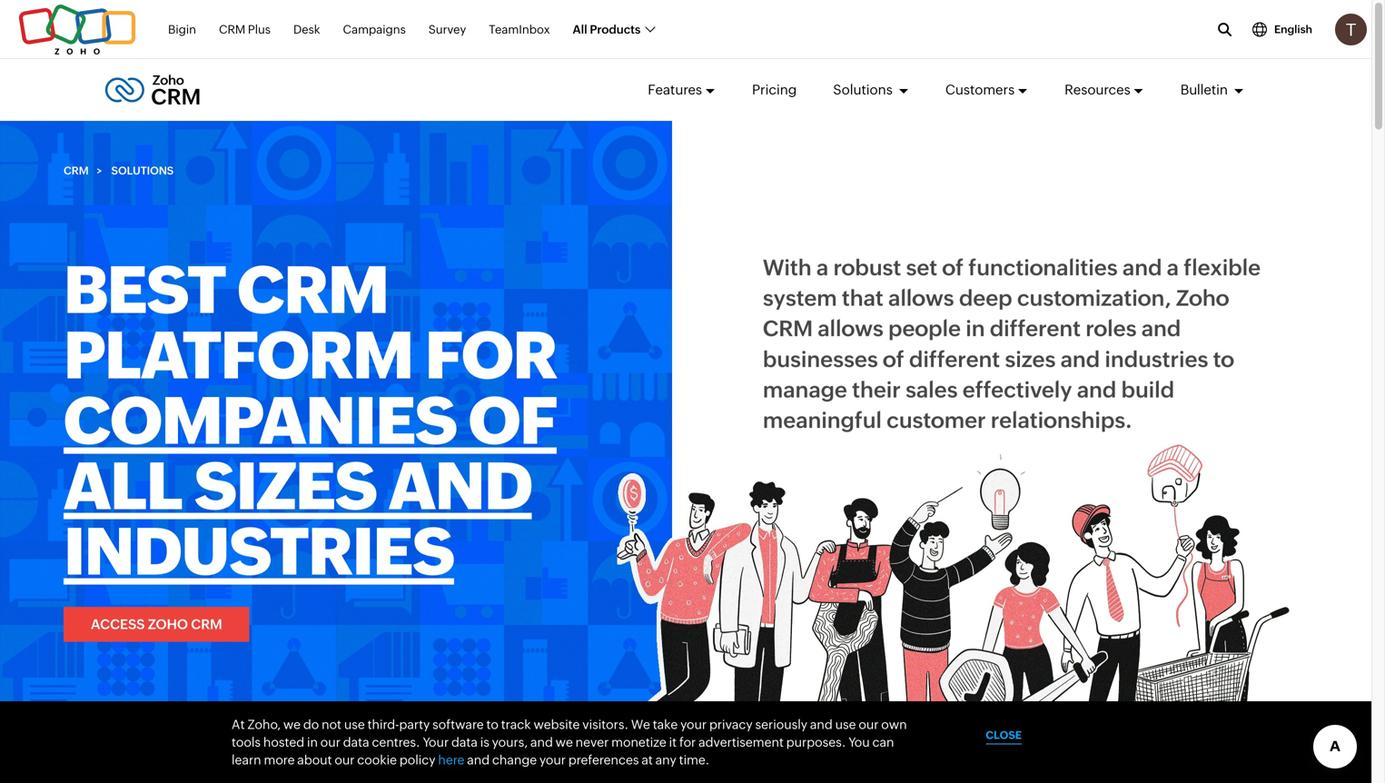 Task type: vqa. For each thing, say whether or not it's contained in the screenshot.
Zoho crm Logo
yes



Task type: describe. For each thing, give the bounding box(es) containing it.
track
[[501, 717, 531, 732]]

solutions link
[[833, 65, 909, 114]]

yours,
[[492, 735, 528, 750]]

here link
[[438, 753, 465, 767]]

at
[[232, 717, 245, 732]]

cookie
[[357, 753, 397, 767]]

bulletin
[[1181, 82, 1231, 98]]

bigin link
[[168, 12, 196, 47]]

teaminbox link
[[489, 12, 550, 47]]

platform
[[64, 318, 413, 393]]

resources
[[1065, 82, 1131, 98]]

pricing link
[[752, 65, 797, 114]]

time.
[[679, 753, 710, 767]]

access
[[91, 616, 145, 632]]

meaningful
[[763, 407, 882, 433]]

third-
[[368, 717, 399, 732]]

learn
[[232, 753, 261, 767]]

preferences
[[569, 753, 639, 767]]

that
[[842, 285, 884, 311]]

1 use from the left
[[344, 717, 365, 732]]

desk
[[293, 22, 320, 36]]

1 data from the left
[[343, 735, 369, 750]]

robust
[[834, 255, 902, 280]]

to inside with a robust set of functionalities and a flexible system that allows deep customization, zoho crm allows people in different roles and businesses of different sizes and industries to manage their sales effectively and build meaningful customer relationships.
[[1214, 346, 1235, 372]]

pricing
[[752, 82, 797, 98]]

not
[[322, 717, 342, 732]]

close
[[986, 729, 1022, 741]]

with
[[763, 255, 812, 280]]

bigin
[[168, 22, 196, 36]]

people
[[889, 316, 961, 341]]

for inside at zoho, we do not use third-party software to track website visitors. we take your privacy seriously and use our own tools hosted in our data centres. your data is yours, and we never monetize it for advertisement purposes. you can learn more about our cookie policy
[[680, 735, 696, 750]]

zoho crm vertical solutions image
[[617, 445, 1290, 778]]

any
[[656, 753, 677, 767]]

purposes.
[[787, 735, 846, 750]]

zoho,
[[247, 717, 281, 732]]

0 vertical spatial different
[[990, 316, 1081, 341]]

is
[[480, 735, 490, 750]]

more
[[264, 753, 295, 767]]

website
[[534, 717, 580, 732]]

companies of all sizes and industries
[[64, 383, 557, 589]]

features
[[648, 82, 702, 98]]

features link
[[648, 65, 716, 114]]

all products link
[[573, 12, 655, 47]]

privacy
[[710, 717, 753, 732]]

zoho crm logo image
[[104, 70, 201, 110]]

industries inside companies of all sizes and industries
[[64, 514, 454, 589]]

crm link
[[64, 164, 89, 178]]

can
[[873, 735, 895, 750]]

1 vertical spatial we
[[556, 735, 573, 750]]

survey
[[429, 22, 466, 36]]

visitors.
[[583, 717, 629, 732]]

1 vertical spatial different
[[909, 346, 1000, 372]]

of inside companies of all sizes and industries
[[469, 383, 557, 458]]

products
[[590, 22, 641, 36]]

for inside best crm platform for
[[425, 318, 557, 393]]

change
[[492, 753, 537, 767]]

2 use from the left
[[836, 717, 856, 732]]

english
[[1275, 23, 1313, 35]]

to inside at zoho, we do not use third-party software to track website visitors. we take your privacy seriously and use our own tools hosted in our data centres. your data is yours, and we never monetize it for advertisement purposes. you can learn more about our cookie policy
[[486, 717, 499, 732]]

all products
[[573, 22, 641, 36]]

access zoho crm
[[91, 616, 222, 632]]

their
[[852, 377, 901, 402]]

set
[[906, 255, 938, 280]]

at zoho, we do not use third-party software to track website visitors. we take your privacy seriously and use our own tools hosted in our data centres. your data is yours, and we never monetize it for advertisement purposes. you can learn more about our cookie policy
[[232, 717, 907, 767]]

seriously
[[755, 717, 808, 732]]

solutions
[[111, 164, 174, 177]]

1 vertical spatial zoho
[[148, 616, 188, 632]]

with a robust set of functionalities and a flexible system that allows deep customization, zoho crm allows people in different roles and businesses of different sizes and industries to manage their sales effectively and build meaningful customer relationships.
[[763, 255, 1261, 433]]

0 horizontal spatial allows
[[818, 316, 884, 341]]

businesses
[[763, 346, 878, 372]]

survey link
[[429, 12, 466, 47]]

it
[[669, 735, 677, 750]]

crm inside access zoho crm link
[[191, 616, 222, 632]]

centres.
[[372, 735, 420, 750]]

resources link
[[1065, 65, 1145, 114]]

roles
[[1086, 316, 1137, 341]]

hosted
[[263, 735, 305, 750]]

functionalities
[[969, 255, 1118, 280]]

do
[[303, 717, 319, 732]]

terry turtle image
[[1336, 14, 1367, 45]]

policy
[[400, 753, 436, 767]]

industries inside with a robust set of functionalities and a flexible system that allows deep customization, zoho crm allows people in different roles and businesses of different sizes and industries to manage their sales effectively and build meaningful customer relationships.
[[1105, 346, 1209, 372]]

campaigns link
[[343, 12, 406, 47]]



Task type: locate. For each thing, give the bounding box(es) containing it.
customer
[[887, 407, 986, 433]]

we left "do"
[[283, 717, 301, 732]]

zoho inside with a robust set of functionalities and a flexible system that allows deep customization, zoho crm allows people in different roles and businesses of different sizes and industries to manage their sales effectively and build meaningful customer relationships.
[[1177, 285, 1230, 311]]

we down website
[[556, 735, 573, 750]]

zoho right access
[[148, 616, 188, 632]]

your
[[423, 735, 449, 750]]

0 vertical spatial sizes
[[1005, 346, 1056, 372]]

never
[[576, 735, 609, 750]]

here and change your preferences at any time.
[[438, 753, 710, 767]]

manage
[[763, 377, 848, 402]]

0 horizontal spatial industries
[[64, 514, 454, 589]]

0 vertical spatial to
[[1214, 346, 1235, 372]]

2 horizontal spatial of
[[943, 255, 964, 280]]

tools
[[232, 735, 261, 750]]

bulletin link
[[1181, 65, 1245, 114]]

crm inside best crm platform for
[[237, 252, 389, 328]]

2 a from the left
[[1167, 255, 1179, 280]]

deep
[[959, 285, 1013, 311]]

0 vertical spatial for
[[425, 318, 557, 393]]

0 horizontal spatial use
[[344, 717, 365, 732]]

relationships.
[[991, 407, 1133, 433]]

different up the sales
[[909, 346, 1000, 372]]

0 horizontal spatial data
[[343, 735, 369, 750]]

campaigns
[[343, 22, 406, 36]]

0 horizontal spatial for
[[425, 318, 557, 393]]

1 horizontal spatial in
[[966, 316, 985, 341]]

we
[[283, 717, 301, 732], [556, 735, 573, 750]]

system
[[763, 285, 837, 311]]

1 horizontal spatial industries
[[1105, 346, 1209, 372]]

our up you
[[859, 717, 879, 732]]

zoho down the flexible
[[1177, 285, 1230, 311]]

in inside with a robust set of functionalities and a flexible system that allows deep customization, zoho crm allows people in different roles and businesses of different sizes and industries to manage their sales effectively and build meaningful customer relationships.
[[966, 316, 985, 341]]

solutions
[[833, 82, 896, 98]]

1 vertical spatial in
[[307, 735, 318, 750]]

data down software
[[452, 735, 478, 750]]

0 vertical spatial of
[[943, 255, 964, 280]]

and
[[1123, 255, 1162, 280], [1142, 316, 1181, 341], [1061, 346, 1100, 372], [1077, 377, 1117, 402], [389, 448, 532, 524], [810, 717, 833, 732], [531, 735, 553, 750], [467, 753, 490, 767]]

effectively
[[963, 377, 1073, 402]]

allows down the set
[[889, 285, 955, 311]]

best
[[64, 252, 226, 328]]

use right "not"
[[344, 717, 365, 732]]

1 horizontal spatial we
[[556, 735, 573, 750]]

here
[[438, 753, 465, 767]]

a right with
[[817, 255, 829, 280]]

data up cookie
[[343, 735, 369, 750]]

0 vertical spatial your
[[681, 717, 707, 732]]

1 a from the left
[[817, 255, 829, 280]]

at
[[642, 753, 653, 767]]

our down "not"
[[321, 735, 341, 750]]

your right take
[[681, 717, 707, 732]]

all
[[64, 448, 182, 524]]

0 horizontal spatial your
[[540, 753, 566, 767]]

a left the flexible
[[1167, 255, 1179, 280]]

teaminbox
[[489, 22, 550, 36]]

best crm platform for
[[64, 252, 557, 393]]

0 horizontal spatial in
[[307, 735, 318, 750]]

crm inside with a robust set of functionalities and a flexible system that allows deep customization, zoho crm allows people in different roles and businesses of different sizes and industries to manage their sales effectively and build meaningful customer relationships.
[[763, 316, 813, 341]]

1 horizontal spatial data
[[452, 735, 478, 750]]

1 horizontal spatial zoho
[[1177, 285, 1230, 311]]

0 vertical spatial allows
[[889, 285, 955, 311]]

sales
[[906, 377, 958, 402]]

desk link
[[293, 12, 320, 47]]

advertisement
[[699, 735, 784, 750]]

different down deep
[[990, 316, 1081, 341]]

software
[[433, 717, 484, 732]]

0 vertical spatial our
[[859, 717, 879, 732]]

data
[[343, 735, 369, 750], [452, 735, 478, 750]]

1 vertical spatial sizes
[[194, 448, 377, 524]]

companies
[[64, 383, 457, 458]]

2 data from the left
[[452, 735, 478, 750]]

1 horizontal spatial to
[[1214, 346, 1235, 372]]

flexible
[[1184, 255, 1261, 280]]

0 vertical spatial zoho
[[1177, 285, 1230, 311]]

about
[[297, 753, 332, 767]]

0 horizontal spatial of
[[469, 383, 557, 458]]

crm plus
[[219, 22, 271, 36]]

use up you
[[836, 717, 856, 732]]

allows down that
[[818, 316, 884, 341]]

2 vertical spatial our
[[335, 753, 355, 767]]

customization,
[[1017, 285, 1172, 311]]

sizes
[[1005, 346, 1056, 372], [194, 448, 377, 524]]

1 horizontal spatial your
[[681, 717, 707, 732]]

in down deep
[[966, 316, 985, 341]]

1 vertical spatial to
[[486, 717, 499, 732]]

your inside at zoho, we do not use third-party software to track website visitors. we take your privacy seriously and use our own tools hosted in our data centres. your data is yours, and we never monetize it for advertisement purposes. you can learn more about our cookie policy
[[681, 717, 707, 732]]

1 vertical spatial for
[[680, 735, 696, 750]]

0 vertical spatial in
[[966, 316, 985, 341]]

to
[[1214, 346, 1235, 372], [486, 717, 499, 732]]

crm
[[219, 22, 246, 36], [64, 164, 89, 177], [237, 252, 389, 328], [763, 316, 813, 341], [191, 616, 222, 632]]

our right about
[[335, 753, 355, 767]]

plus
[[248, 22, 271, 36]]

in inside at zoho, we do not use third-party software to track website visitors. we take your privacy seriously and use our own tools hosted in our data centres. your data is yours, and we never monetize it for advertisement purposes. you can learn more about our cookie policy
[[307, 735, 318, 750]]

0 horizontal spatial to
[[486, 717, 499, 732]]

1 vertical spatial of
[[883, 346, 905, 372]]

in down "do"
[[307, 735, 318, 750]]

0 vertical spatial industries
[[1105, 346, 1209, 372]]

1 vertical spatial allows
[[818, 316, 884, 341]]

access zoho crm link
[[64, 607, 250, 642]]

1 horizontal spatial use
[[836, 717, 856, 732]]

0 horizontal spatial we
[[283, 717, 301, 732]]

1 horizontal spatial a
[[1167, 255, 1179, 280]]

0 vertical spatial we
[[283, 717, 301, 732]]

1 horizontal spatial sizes
[[1005, 346, 1056, 372]]

use
[[344, 717, 365, 732], [836, 717, 856, 732]]

crm inside crm plus "link"
[[219, 22, 246, 36]]

1 vertical spatial your
[[540, 753, 566, 767]]

sizes inside companies of all sizes and industries
[[194, 448, 377, 524]]

crm plus link
[[219, 12, 271, 47]]

your down website
[[540, 753, 566, 767]]

industries
[[1105, 346, 1209, 372], [64, 514, 454, 589]]

in
[[966, 316, 985, 341], [307, 735, 318, 750]]

you
[[849, 735, 870, 750]]

customers
[[946, 82, 1015, 98]]

monetize
[[612, 735, 667, 750]]

0 horizontal spatial a
[[817, 255, 829, 280]]

own
[[882, 717, 907, 732]]

0 horizontal spatial sizes
[[194, 448, 377, 524]]

we
[[631, 717, 650, 732]]

take
[[653, 717, 678, 732]]

2 vertical spatial of
[[469, 383, 557, 458]]

allows
[[889, 285, 955, 311], [818, 316, 884, 341]]

0 horizontal spatial zoho
[[148, 616, 188, 632]]

1 vertical spatial our
[[321, 735, 341, 750]]

1 horizontal spatial allows
[[889, 285, 955, 311]]

our
[[859, 717, 879, 732], [321, 735, 341, 750], [335, 753, 355, 767]]

party
[[399, 717, 430, 732]]

1 horizontal spatial of
[[883, 346, 905, 372]]

sizes inside with a robust set of functionalities and a flexible system that allows deep customization, zoho crm allows people in different roles and businesses of different sizes and industries to manage their sales effectively and build meaningful customer relationships.
[[1005, 346, 1056, 372]]

build
[[1122, 377, 1175, 402]]

1 horizontal spatial for
[[680, 735, 696, 750]]

1 vertical spatial industries
[[64, 514, 454, 589]]

and inside companies of all sizes and industries
[[389, 448, 532, 524]]

all
[[573, 22, 587, 36]]



